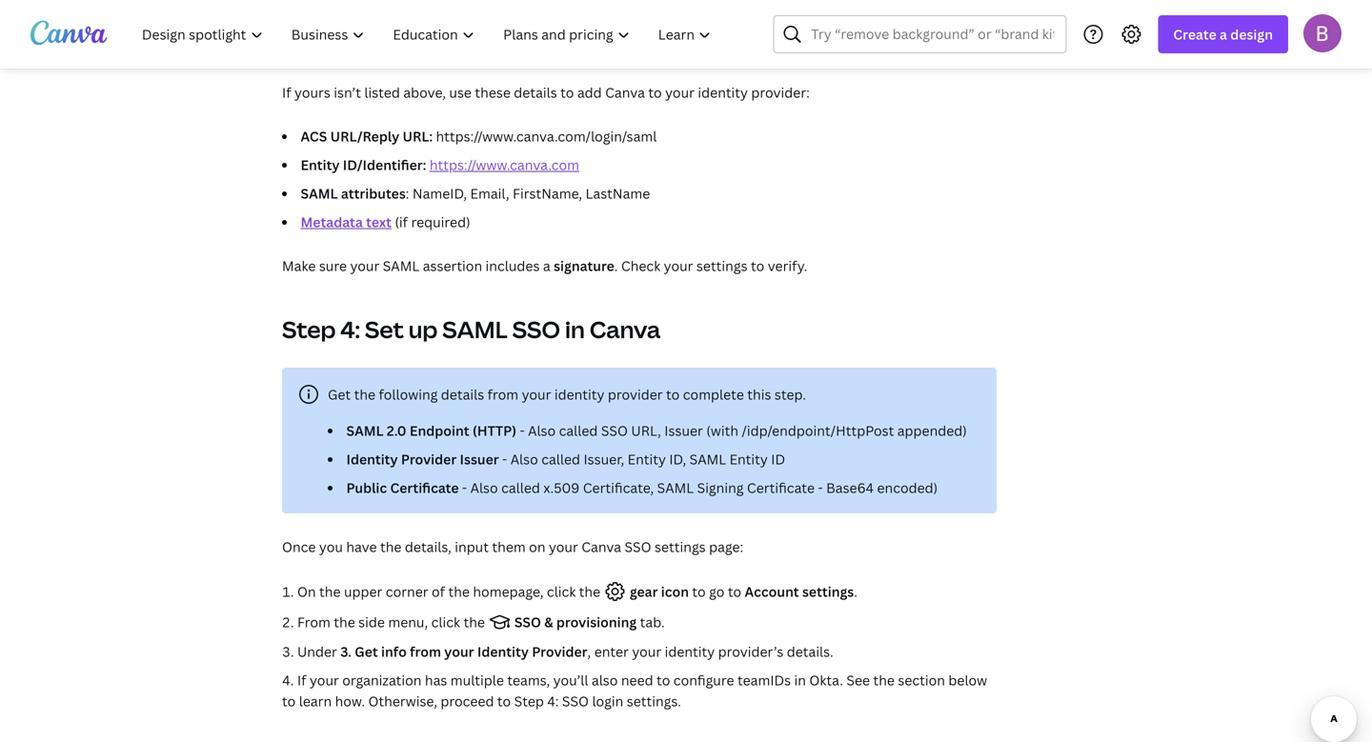 Task type: vqa. For each thing, say whether or not it's contained in the screenshot.
Hide image
no



Task type: locate. For each thing, give the bounding box(es) containing it.
settings
[[697, 257, 748, 275], [655, 538, 706, 556], [803, 583, 854, 601]]

0 vertical spatial .
[[615, 257, 618, 275]]

if up learn on the bottom of page
[[297, 671, 306, 690]]

4: left set
[[341, 314, 360, 345]]

0 vertical spatial settings
[[697, 257, 748, 275]]

identity up configure
[[665, 643, 715, 661]]

provider
[[401, 450, 457, 468], [532, 643, 588, 661]]

set
[[365, 314, 404, 345]]

once you have the details, input them on your canva sso settings page:
[[282, 538, 744, 556]]

0 horizontal spatial 4:
[[341, 314, 360, 345]]

- down the (http)
[[502, 450, 507, 468]]

0 horizontal spatial step
[[282, 314, 336, 345]]

2.0
[[387, 422, 407, 440]]

1 vertical spatial in
[[794, 671, 806, 690]]

in down signature
[[565, 314, 585, 345]]

identity up teams,
[[477, 643, 529, 661]]

0 vertical spatial a
[[1220, 25, 1228, 43]]

your inside if your organization has multiple teams, you'll also need to configure teamids in okta. see the section below to learn how. otherwise, proceed to step 4: sso login settings.
[[310, 671, 339, 690]]

click down on the upper corner of the homepage, click the
[[431, 613, 460, 631]]

how.
[[335, 692, 365, 711]]

called
[[559, 422, 598, 440], [542, 450, 580, 468], [501, 479, 540, 497]]

the right on
[[319, 583, 341, 601]]

to left the go
[[692, 583, 706, 601]]

entity down also called sso url, issuer (with /idp/endpoint/httppost appended)
[[730, 450, 768, 468]]

0 horizontal spatial identity
[[346, 450, 398, 468]]

0 horizontal spatial provider
[[401, 450, 457, 468]]

1 vertical spatial 4:
[[547, 692, 559, 711]]

1 horizontal spatial get
[[355, 643, 378, 661]]

the left the side in the bottom left of the page
[[334, 613, 355, 631]]

0 vertical spatial in
[[565, 314, 585, 345]]

your right sure
[[350, 257, 380, 275]]

your right add
[[665, 83, 695, 102]]

canva down certificate,
[[582, 538, 622, 556]]

teams,
[[507, 671, 550, 690]]

1 horizontal spatial 4:
[[547, 692, 559, 711]]

details up endpoint
[[441, 386, 484, 404]]

identity left provider:
[[698, 83, 748, 102]]

0 vertical spatial if
[[282, 83, 291, 102]]

1 horizontal spatial from
[[488, 386, 519, 404]]

1 vertical spatial details
[[441, 386, 484, 404]]

1 vertical spatial from
[[410, 643, 441, 661]]

. left check
[[615, 257, 618, 275]]

sso up the issuer,
[[601, 422, 628, 440]]

create a design button
[[1158, 15, 1289, 53]]

click up &
[[547, 583, 576, 601]]

has
[[425, 671, 447, 690]]

your right the on
[[549, 538, 578, 556]]

in left okta.
[[794, 671, 806, 690]]

. right the account in the bottom right of the page
[[854, 583, 858, 601]]

0 vertical spatial click
[[547, 583, 576, 601]]

need
[[621, 671, 654, 690]]

to up settings.
[[657, 671, 670, 690]]

1 vertical spatial provider
[[532, 643, 588, 661]]

if your organization has multiple teams, you'll also need to configure teamids in okta. see the section below to learn how. otherwise, proceed to step 4: sso login settings.
[[282, 671, 988, 711]]

0 horizontal spatial certificate
[[390, 479, 459, 497]]

public certificate - also called x.509 certificate, saml signing certificate - base64 encoded)
[[346, 479, 938, 497]]

4: inside if your organization has multiple teams, you'll also need to configure teamids in okta. see the section below to learn how. otherwise, proceed to step 4: sso login settings.
[[547, 692, 559, 711]]

your up learn on the bottom of page
[[310, 671, 339, 690]]

section
[[898, 671, 946, 690]]

complete
[[683, 386, 744, 404]]

get
[[328, 386, 351, 404], [355, 643, 378, 661]]

0 vertical spatial called
[[559, 422, 598, 440]]

0 horizontal spatial entity
[[301, 156, 340, 174]]

from up has
[[410, 643, 441, 661]]

1 vertical spatial settings
[[655, 538, 706, 556]]

1 vertical spatial identity
[[477, 643, 529, 661]]

the
[[354, 386, 376, 404], [380, 538, 402, 556], [319, 583, 341, 601], [448, 583, 470, 601], [579, 583, 601, 601], [334, 613, 355, 631], [464, 613, 485, 631], [874, 671, 895, 690]]

step
[[282, 314, 336, 345], [514, 692, 544, 711]]

1 horizontal spatial in
[[794, 671, 806, 690]]

also
[[528, 422, 556, 440], [511, 450, 538, 468], [471, 479, 498, 497]]

provisioning
[[557, 613, 637, 631]]

1 horizontal spatial identity
[[477, 643, 529, 661]]

1 vertical spatial step
[[514, 692, 544, 711]]

entity down acs
[[301, 156, 340, 174]]

the down on the upper corner of the homepage, click the
[[464, 613, 485, 631]]

of
[[432, 583, 445, 601]]

to left add
[[561, 83, 574, 102]]

settings left verify.
[[697, 257, 748, 275]]

homepage,
[[473, 583, 544, 601]]

entity
[[301, 156, 340, 174], [628, 450, 666, 468], [730, 450, 768, 468]]

1 vertical spatial a
[[543, 257, 551, 275]]

appended)
[[898, 422, 967, 440]]

to
[[561, 83, 574, 102], [649, 83, 662, 102], [751, 257, 765, 275], [666, 386, 680, 404], [692, 583, 706, 601], [728, 583, 742, 601], [657, 671, 670, 690], [282, 692, 296, 711], [497, 692, 511, 711]]

acs
[[301, 127, 327, 145]]

metadata text (if required)
[[301, 213, 471, 231]]

base64
[[827, 479, 874, 497]]

https://www.canva.com
[[430, 156, 579, 174]]

Try "remove background" or "brand kit" search field
[[812, 16, 1055, 52]]

firstname,
[[513, 184, 582, 203]]

account
[[745, 583, 799, 601]]

a left design
[[1220, 25, 1228, 43]]

get left following
[[328, 386, 351, 404]]

enter
[[594, 643, 629, 661]]

sso down you'll
[[562, 692, 589, 711]]

from up the (http)
[[488, 386, 519, 404]]

1 horizontal spatial issuer
[[665, 422, 703, 440]]

entity down url,
[[628, 450, 666, 468]]

saml
[[301, 184, 338, 203], [383, 257, 420, 275], [443, 314, 508, 345], [346, 422, 384, 440], [690, 450, 726, 468], [657, 479, 694, 497]]

see
[[847, 671, 870, 690]]

2 horizontal spatial entity
[[730, 450, 768, 468]]

from the side menu, click the
[[297, 613, 488, 631]]

url,
[[631, 422, 661, 440]]

issuer up id,
[[665, 422, 703, 440]]

saml left 2.0
[[346, 422, 384, 440]]

1 horizontal spatial .
[[854, 583, 858, 601]]

get right 3.
[[355, 643, 378, 661]]

to left verify.
[[751, 257, 765, 275]]

issuer down the (http)
[[460, 450, 499, 468]]

to down teams,
[[497, 692, 511, 711]]

these
[[475, 83, 511, 102]]

4: down you'll
[[547, 692, 559, 711]]

entity id/identifier: https://www.canva.com
[[301, 156, 579, 174]]

step down teams,
[[514, 692, 544, 711]]

a right includes
[[543, 257, 551, 275]]

get the following details from your identity provider to complete this step.
[[328, 386, 806, 404]]

the right the see
[[874, 671, 895, 690]]

details
[[514, 83, 557, 102], [441, 386, 484, 404]]

below
[[949, 671, 988, 690]]

the up sso & provisioning tab.
[[579, 583, 601, 601]]

0 vertical spatial from
[[488, 386, 519, 404]]

details right 'these'
[[514, 83, 557, 102]]

from
[[488, 386, 519, 404], [410, 643, 441, 661]]

settings right the account in the bottom right of the page
[[803, 583, 854, 601]]

(http)
[[473, 422, 517, 440]]

1 vertical spatial issuer
[[460, 450, 499, 468]]

saml right up
[[443, 314, 508, 345]]

1 horizontal spatial provider
[[532, 643, 588, 661]]

id
[[771, 450, 786, 468]]

1 vertical spatial if
[[297, 671, 306, 690]]

metadata text link
[[301, 213, 392, 231]]

2 vertical spatial also
[[471, 479, 498, 497]]

saml down (if
[[383, 257, 420, 275]]

to right the go
[[728, 583, 742, 601]]

1 vertical spatial click
[[431, 613, 460, 631]]

certificate right public on the bottom left of page
[[390, 479, 459, 497]]

1 horizontal spatial certificate
[[747, 479, 815, 497]]

the right have
[[380, 538, 402, 556]]

if left yours
[[282, 83, 291, 102]]

1 vertical spatial identity
[[555, 386, 605, 404]]

you'll
[[553, 671, 589, 690]]

sso up gear
[[625, 538, 652, 556]]

https://www.canva.com/login/saml
[[436, 127, 657, 145]]

provider down saml 2.0 endpoint (http) -
[[401, 450, 457, 468]]

certificate down id
[[747, 479, 815, 497]]

0 horizontal spatial .
[[615, 257, 618, 275]]

x.509
[[544, 479, 580, 497]]

0 vertical spatial provider
[[401, 450, 457, 468]]

called up the identity provider issuer - also called issuer, entity id, saml entity id
[[559, 422, 598, 440]]

issuer
[[665, 422, 703, 440], [460, 450, 499, 468]]

1 vertical spatial canva
[[590, 314, 661, 345]]

0 horizontal spatial if
[[282, 83, 291, 102]]

canva right add
[[605, 83, 645, 102]]

provider up you'll
[[532, 643, 588, 661]]

identity left the provider on the bottom left of the page
[[555, 386, 605, 404]]

1 horizontal spatial click
[[547, 583, 576, 601]]

,
[[588, 643, 591, 661]]

if
[[282, 83, 291, 102], [297, 671, 306, 690]]

1 certificate from the left
[[390, 479, 459, 497]]

if inside if your organization has multiple teams, you'll also need to configure teamids in okta. see the section below to learn how. otherwise, proceed to step 4: sso login settings.
[[297, 671, 306, 690]]

called left x.509
[[501, 479, 540, 497]]

1 horizontal spatial a
[[1220, 25, 1228, 43]]

click
[[547, 583, 576, 601], [431, 613, 460, 631]]

certificate
[[390, 479, 459, 497], [747, 479, 815, 497]]

called up x.509
[[542, 450, 580, 468]]

step down 'make'
[[282, 314, 336, 345]]

required)
[[411, 213, 471, 231]]

to right add
[[649, 83, 662, 102]]

0 horizontal spatial click
[[431, 613, 460, 631]]

email,
[[470, 184, 510, 203]]

settings up icon
[[655, 538, 706, 556]]

top level navigation element
[[130, 15, 728, 53]]

settings for sso
[[655, 538, 706, 556]]

canva down check
[[590, 314, 661, 345]]

canva
[[605, 83, 645, 102], [590, 314, 661, 345], [582, 538, 622, 556]]

0 horizontal spatial from
[[410, 643, 441, 661]]

0 vertical spatial get
[[328, 386, 351, 404]]

corner
[[386, 583, 429, 601]]

identity up public on the bottom left of page
[[346, 450, 398, 468]]

1 horizontal spatial step
[[514, 692, 544, 711]]

1 horizontal spatial details
[[514, 83, 557, 102]]

if for yours
[[282, 83, 291, 102]]

0 horizontal spatial issuer
[[460, 450, 499, 468]]

(if
[[395, 213, 408, 231]]

also
[[592, 671, 618, 690]]

1 horizontal spatial if
[[297, 671, 306, 690]]

on
[[297, 583, 316, 601]]

2 vertical spatial settings
[[803, 583, 854, 601]]

to right the provider on the bottom left of the page
[[666, 386, 680, 404]]



Task type: describe. For each thing, give the bounding box(es) containing it.
configure
[[674, 671, 734, 690]]

step inside if your organization has multiple teams, you'll also need to configure teamids in okta. see the section below to learn how. otherwise, proceed to step 4: sso login settings.
[[514, 692, 544, 711]]

saml down id,
[[657, 479, 694, 497]]

0 vertical spatial issuer
[[665, 422, 703, 440]]

upper
[[344, 583, 383, 601]]

step.
[[775, 386, 806, 404]]

from for info
[[410, 643, 441, 661]]

have
[[346, 538, 377, 556]]

&
[[544, 613, 553, 631]]

also called sso url, issuer (with /idp/endpoint/httppost appended)
[[528, 422, 967, 440]]

0 horizontal spatial get
[[328, 386, 351, 404]]

above,
[[403, 83, 446, 102]]

learn
[[299, 692, 332, 711]]

0 vertical spatial also
[[528, 422, 556, 440]]

sso inside if your organization has multiple teams, you'll also need to configure teamids in okta. see the section below to learn how. otherwise, proceed to step 4: sso login settings.
[[562, 692, 589, 711]]

endpoint
[[410, 422, 469, 440]]

sso left &
[[515, 613, 541, 631]]

saml right id,
[[690, 450, 726, 468]]

2 vertical spatial canva
[[582, 538, 622, 556]]

attributes
[[341, 184, 406, 203]]

once
[[282, 538, 316, 556]]

verify.
[[768, 257, 808, 275]]

includes
[[486, 257, 540, 275]]

3.
[[341, 643, 352, 661]]

sure
[[319, 257, 347, 275]]

2 vertical spatial identity
[[665, 643, 715, 661]]

your right check
[[664, 257, 693, 275]]

following
[[379, 386, 438, 404]]

signing
[[697, 479, 744, 497]]

/idp/endpoint/httppost
[[742, 422, 894, 440]]

public
[[346, 479, 387, 497]]

multiple
[[451, 671, 504, 690]]

sso & provisioning tab.
[[515, 613, 665, 631]]

create
[[1174, 25, 1217, 43]]

0 vertical spatial identity
[[698, 83, 748, 102]]

provider:
[[751, 83, 810, 102]]

go
[[709, 583, 725, 601]]

the right of
[[448, 583, 470, 601]]

create a design
[[1174, 25, 1273, 43]]

saml up metadata
[[301, 184, 338, 203]]

settings.
[[627, 692, 681, 711]]

if for your
[[297, 671, 306, 690]]

okta.
[[810, 671, 844, 690]]

nameid,
[[413, 184, 467, 203]]

tab.
[[640, 613, 665, 631]]

settings for your
[[697, 257, 748, 275]]

saml attributes : nameid, email, firstname, lastname
[[301, 184, 650, 203]]

1 horizontal spatial entity
[[628, 450, 666, 468]]

2 certificate from the left
[[747, 479, 815, 497]]

a inside dropdown button
[[1220, 25, 1228, 43]]

under
[[297, 643, 337, 661]]

- up input
[[462, 479, 467, 497]]

identity provider issuer - also called issuer, entity id, saml entity id
[[346, 450, 786, 468]]

0 horizontal spatial a
[[543, 257, 551, 275]]

gear icon
[[627, 583, 692, 601]]

provider's
[[718, 643, 784, 661]]

0 vertical spatial step
[[282, 314, 336, 345]]

them
[[492, 538, 526, 556]]

1 vertical spatial also
[[511, 450, 538, 468]]

- right the (http)
[[520, 422, 525, 440]]

step 4: set up saml sso in canva
[[282, 314, 661, 345]]

make
[[282, 257, 316, 275]]

on the upper corner of the homepage, click the
[[297, 583, 601, 601]]

id/identifier:
[[343, 156, 427, 174]]

certificate,
[[583, 479, 654, 497]]

1 vertical spatial get
[[355, 643, 378, 661]]

acs url/reply url: https://www.canva.com/login/saml
[[301, 127, 657, 145]]

in inside if your organization has multiple teams, you'll also need to configure teamids in okta. see the section below to learn how. otherwise, proceed to step 4: sso login settings.
[[794, 671, 806, 690]]

your up the identity provider issuer - also called issuer, entity id, saml entity id
[[522, 386, 551, 404]]

1 vertical spatial called
[[542, 450, 580, 468]]

login
[[592, 692, 624, 711]]

listed
[[364, 83, 400, 102]]

under 3. get info from your identity provider , enter your identity provider's details.
[[297, 643, 834, 661]]

on
[[529, 538, 546, 556]]

:
[[406, 184, 409, 203]]

proceed
[[441, 692, 494, 711]]

from for details
[[488, 386, 519, 404]]

0 vertical spatial details
[[514, 83, 557, 102]]

icon
[[661, 583, 689, 601]]

url:
[[403, 127, 433, 145]]

add
[[577, 83, 602, 102]]

2 vertical spatial called
[[501, 479, 540, 497]]

details.
[[787, 643, 834, 661]]

0 horizontal spatial details
[[441, 386, 484, 404]]

1 vertical spatial .
[[854, 583, 858, 601]]

sso down make sure your saml assertion includes a signature . check your settings to verify.
[[512, 314, 561, 345]]

to go to account settings .
[[692, 583, 858, 601]]

teamids
[[738, 671, 791, 690]]

bob builder image
[[1304, 14, 1342, 52]]

text
[[366, 213, 392, 231]]

the left following
[[354, 386, 376, 404]]

the inside if your organization has multiple teams, you'll also need to configure teamids in okta. see the section below to learn how. otherwise, proceed to step 4: sso login settings.
[[874, 671, 895, 690]]

https://www.canva.com link
[[430, 156, 579, 174]]

design
[[1231, 25, 1273, 43]]

if yours isn't listed above, use these details to add canva to your identity provider:
[[282, 83, 810, 102]]

encoded)
[[877, 479, 938, 497]]

you
[[319, 538, 343, 556]]

signature
[[554, 257, 615, 275]]

this
[[748, 386, 772, 404]]

make sure your saml assertion includes a signature . check your settings to verify.
[[282, 257, 808, 275]]

check
[[621, 257, 661, 275]]

0 vertical spatial 4:
[[341, 314, 360, 345]]

from
[[297, 613, 331, 631]]

to left learn on the bottom of page
[[282, 692, 296, 711]]

input
[[455, 538, 489, 556]]

page:
[[709, 538, 744, 556]]

0 vertical spatial identity
[[346, 450, 398, 468]]

otherwise,
[[368, 692, 437, 711]]

gear
[[630, 583, 658, 601]]

id,
[[669, 450, 686, 468]]

saml 2.0 endpoint (http) -
[[346, 422, 525, 440]]

(with
[[707, 422, 739, 440]]

your up multiple
[[444, 643, 474, 661]]

your down tab.
[[632, 643, 662, 661]]

yours
[[295, 83, 331, 102]]

lastname
[[586, 184, 650, 203]]

isn't
[[334, 83, 361, 102]]

0 horizontal spatial in
[[565, 314, 585, 345]]

0 vertical spatial canva
[[605, 83, 645, 102]]

- left base64
[[818, 479, 823, 497]]

provider
[[608, 386, 663, 404]]



